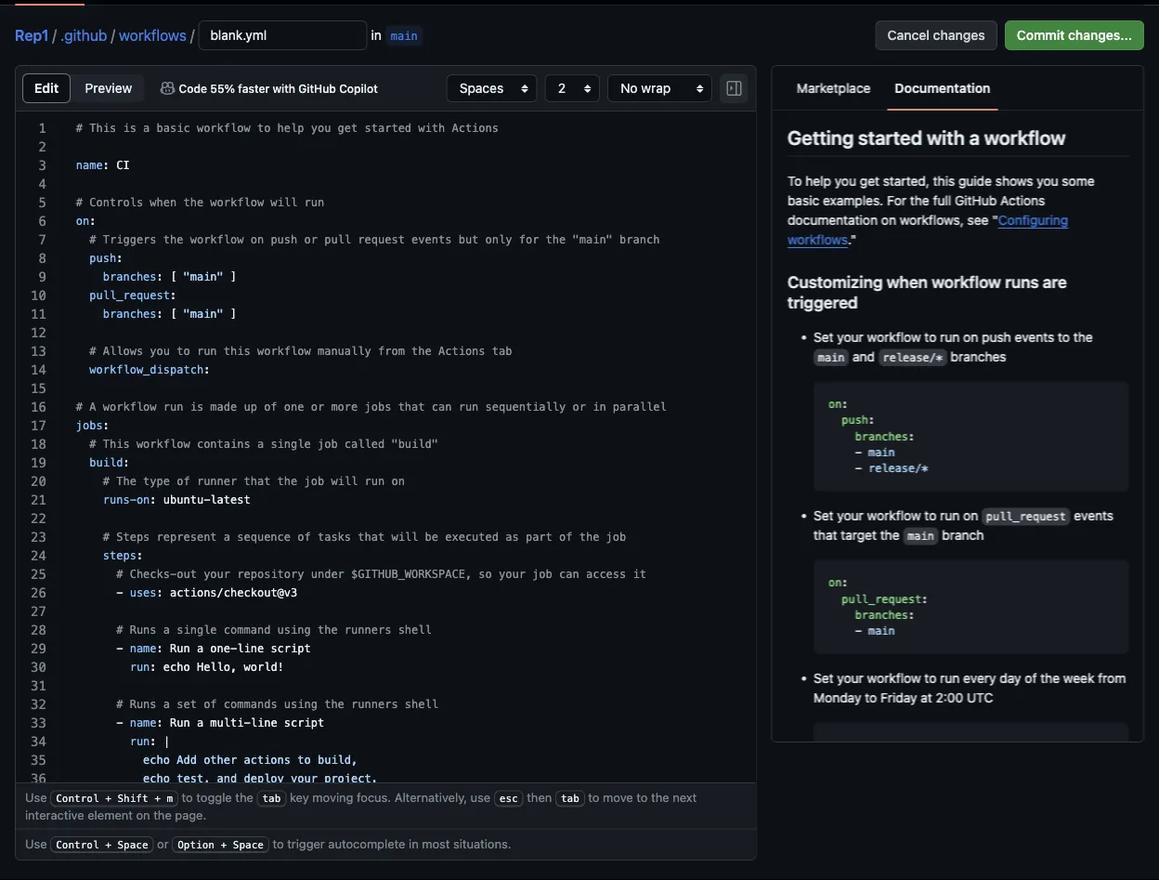 Task type: vqa. For each thing, say whether or not it's contained in the screenshot.
how
no



Task type: locate. For each thing, give the bounding box(es) containing it.
help right to
[[806, 173, 831, 189]]

# inside # allows you to run this workflow manually from the actions tab workflow_dispatch :
[[89, 345, 96, 358]]

basic inside text field
[[157, 122, 190, 135]]

is up ci in the left top of the page
[[123, 122, 136, 135]]

3
[[38, 158, 46, 173]]

to down 'customizing when workflow runs are triggered'
[[925, 329, 937, 345]]

0 vertical spatial shell
[[398, 624, 432, 637]]

workflow up one
[[257, 345, 311, 358]]

started inside text field
[[365, 122, 412, 135]]

0 vertical spatial pull_request
[[89, 289, 170, 302]]

will down the # this is a basic workflow to help you get started with actions
[[271, 196, 298, 209]]

get down copilot
[[338, 122, 358, 135]]

2 horizontal spatial /
[[190, 26, 195, 44]]

branches
[[103, 270, 157, 283], [103, 308, 157, 321], [951, 349, 1007, 364], [855, 430, 909, 443], [855, 608, 909, 621]]

to
[[257, 122, 271, 135], [925, 329, 937, 345], [1058, 329, 1070, 345], [177, 345, 190, 358], [925, 508, 937, 523], [925, 671, 937, 686], [865, 690, 877, 705], [298, 754, 311, 767], [182, 790, 193, 804], [589, 790, 600, 804], [637, 790, 648, 804], [273, 836, 284, 850]]

0 horizontal spatial will
[[271, 196, 298, 209]]

2 / from the left
[[111, 26, 115, 44]]

esc
[[500, 793, 518, 804]]

monday
[[814, 690, 862, 705]]

run inside # controls when the workflow will run on : # triggers the workflow on push or pull request events but only for the "main" branch push : branches : [ "main" ] pull_request : branches : [ "main" ]
[[304, 196, 324, 209]]

tab right then in the left bottom of the page
[[561, 793, 580, 804]]

# runs a set of commands using the runners shell - name : run a multi-line script run : | echo add other actions to build, echo test, and deploy your project.
[[76, 698, 439, 785]]

the inside # steps represent a sequence of tasks that will be executed as part of the job steps : # checks-out your repository under $github_workspace, so your job can access it - uses : actions/checkout@v3
[[580, 531, 600, 544]]

1 vertical spatial pull_request
[[987, 510, 1066, 523]]

single
[[271, 438, 311, 451], [177, 624, 217, 637]]

control inside use control + shift + m to toggle the tab key moving focus. alternatively, use esc then tab
[[56, 793, 99, 804]]

you inside # allows you to run this workflow manually from the actions tab workflow_dispatch :
[[150, 345, 170, 358]]

in left parallel
[[593, 401, 606, 414]]

1 vertical spatial and
[[217, 772, 237, 785]]

events
[[412, 233, 452, 246], [1015, 329, 1055, 345], [1074, 508, 1114, 523]]

commit changes...
[[1017, 27, 1133, 43]]

main for main - release/*
[[869, 446, 895, 459]]

the inside use control + shift + m to toggle the tab key moving focus. alternatively, use esc then tab
[[235, 790, 254, 804]]

github left copilot
[[299, 82, 336, 95]]

to inside use control + shift + m to toggle the tab key moving focus. alternatively, use esc then tab
[[182, 790, 193, 804]]

0 horizontal spatial basic
[[157, 122, 190, 135]]

workflow up friday
[[867, 671, 921, 686]]

/
[[52, 26, 57, 44], [111, 26, 115, 44], [190, 26, 195, 44]]

to left build,
[[298, 754, 311, 767]]

control inside "use control + space or option + space to trigger autocomplete in most situations."
[[56, 839, 99, 850]]

]
[[230, 270, 237, 283], [230, 308, 237, 321]]

other
[[204, 754, 237, 767]]

0 horizontal spatial branch
[[620, 233, 660, 246]]

on inside to help you get started, this guide shows you some basic examples. for the full github actions documentation on workflows, see "
[[881, 212, 896, 228]]

0 horizontal spatial github
[[299, 82, 336, 95]]

run up 2:00
[[940, 671, 960, 686]]

workflow down 'customizing when workflow runs are triggered'
[[867, 329, 921, 345]]

workflows up "copilot" icon
[[119, 26, 187, 44]]

0 vertical spatial events
[[412, 233, 452, 246]]

echo up set
[[163, 661, 190, 674]]

push down runs
[[982, 329, 1012, 345]]

release/* inside 'set your workflow to run on push events to the main and release/* branches'
[[883, 351, 943, 364]]

0 horizontal spatial is
[[123, 122, 136, 135]]

changes
[[934, 27, 986, 43]]

guide
[[959, 173, 992, 189]]

0 vertical spatial : -
[[829, 430, 915, 459]]

None text field
[[61, 112, 756, 810]]

jobs right the more
[[365, 401, 392, 414]]

0 vertical spatial in
[[371, 27, 382, 43]]

0 horizontal spatial from
[[378, 345, 405, 358]]

run down uses
[[130, 661, 150, 674]]

2 vertical spatial name
[[130, 716, 157, 729]]

this
[[933, 173, 955, 189], [224, 345, 251, 358]]

1 set from the top
[[814, 329, 834, 345]]

workflows down documentation
[[788, 232, 848, 247]]

basic down "copilot" icon
[[157, 122, 190, 135]]

will left be
[[392, 531, 418, 544]]

repository
[[237, 568, 304, 581]]

1 horizontal spatial /
[[111, 26, 115, 44]]

0 vertical spatial will
[[271, 196, 298, 209]]

1 vertical spatial workflows
[[788, 232, 848, 247]]

2 control from the top
[[56, 839, 99, 850]]

manually
[[318, 345, 371, 358]]

or inside "use control + space or option + space to trigger autocomplete in most situations."
[[157, 836, 169, 850]]

main inside 'set your workflow to run on push events to the main and release/* branches'
[[818, 351, 845, 364]]

1 horizontal spatial events
[[1015, 329, 1055, 345]]

name left ci in the left top of the page
[[76, 159, 103, 172]]

1 / from the left
[[52, 26, 57, 44]]

use down interactive on the bottom left of page
[[25, 836, 47, 850]]

1 run from the top
[[170, 642, 190, 655]]

run up made
[[197, 345, 217, 358]]

runs inside # runs a set of commands using the runners shell - name : run a multi-line script run : | echo add other actions to build, echo test, and deploy your project.
[[130, 698, 157, 711]]

run left one-
[[170, 642, 190, 655]]

your down triggered
[[837, 329, 864, 345]]

toggle
[[196, 790, 232, 804]]

0 vertical spatial workflows
[[119, 26, 187, 44]]

main
[[391, 29, 418, 42], [818, 351, 845, 364], [869, 446, 895, 459], [908, 530, 934, 543], [869, 624, 895, 637]]

1 : - from the top
[[829, 430, 915, 459]]

1 horizontal spatial and
[[853, 349, 875, 364]]

in
[[371, 27, 382, 43], [593, 401, 606, 414], [409, 836, 419, 850]]

1 vertical spatial when
[[887, 272, 928, 291]]

32
[[31, 696, 46, 712]]

0 horizontal spatial events
[[412, 233, 452, 246]]

0 vertical spatial release/*
[[883, 351, 943, 364]]

that left target
[[814, 527, 838, 543]]

0 vertical spatial ]
[[230, 270, 237, 283]]

github down guide
[[955, 193, 997, 208]]

12
[[31, 325, 46, 340]]

1 vertical spatial control
[[56, 839, 99, 850]]

parallel
[[613, 401, 667, 414]]

# steps represent a sequence of tasks that will be executed as part of the job steps : # checks-out your repository under $github_workspace, so your job can access it - uses : actions/checkout@v3
[[76, 531, 647, 599]]

1 vertical spatial using
[[284, 698, 318, 711]]

when down "configuring workflows"
[[887, 272, 928, 291]]

push up main - release/*
[[842, 414, 869, 427]]

2 horizontal spatial in
[[593, 401, 606, 414]]

your up use control + shift + m to toggle the tab key moving focus. alternatively, use esc then tab on the left of page
[[291, 772, 318, 785]]

workflows inside "configuring workflows"
[[788, 232, 848, 247]]

to up workflow_dispatch
[[177, 345, 190, 358]]

1 vertical spatial runs
[[130, 698, 157, 711]]

up
[[244, 401, 257, 414]]

this up the build
[[103, 438, 130, 451]]

0 horizontal spatial jobs
[[76, 419, 103, 432]]

2 vertical spatial in
[[409, 836, 419, 850]]

using inside # runs a set of commands using the runners shell - name : run a multi-line script run : | echo add other actions to build, echo test, and deploy your project.
[[284, 698, 318, 711]]

2 runs from the top
[[130, 698, 157, 711]]

run left |
[[130, 735, 150, 748]]

set your workflow to run on pull_request
[[814, 508, 1066, 523]]

use
[[25, 790, 47, 804], [25, 836, 47, 850]]

1 horizontal spatial is
[[190, 401, 204, 414]]

on
[[881, 212, 896, 228], [76, 215, 89, 228], [251, 233, 264, 246], [964, 329, 979, 345], [829, 398, 842, 411], [392, 475, 405, 488], [136, 493, 150, 506], [964, 508, 979, 523], [829, 576, 842, 589], [829, 739, 842, 752], [136, 807, 150, 821]]

this up full
[[933, 173, 955, 189]]

set inside 'set your workflow to run on push events to the main and release/* branches'
[[814, 329, 834, 345]]

control for or
[[56, 839, 99, 850]]

0 vertical spatial control
[[56, 793, 99, 804]]

main inside main branch
[[908, 530, 934, 543]]

world!
[[244, 661, 284, 674]]

1 vertical spatial this
[[103, 438, 130, 451]]

tab down the deploy
[[262, 793, 281, 804]]

2 vertical spatial set
[[814, 671, 834, 686]]

echo up m
[[143, 772, 170, 785]]

.github link
[[60, 26, 107, 44]]

on down 'customizing when workflow runs are triggered'
[[964, 329, 979, 345]]

branches down triggers
[[103, 270, 157, 283]]

1 vertical spatial ]
[[230, 308, 237, 321]]

2 vertical spatial pull_request
[[842, 592, 922, 605]]

0 vertical spatial github
[[299, 82, 336, 95]]

key
[[290, 790, 309, 804]]

0 vertical spatial this
[[933, 173, 955, 189]]

0 horizontal spatial tab
[[262, 793, 281, 804]]

: - for and
[[829, 430, 915, 459]]

autocomplete
[[328, 836, 406, 850]]

0 vertical spatial basic
[[157, 122, 190, 135]]

to inside # allows you to run this workflow manually from the actions tab workflow_dispatch :
[[177, 345, 190, 358]]

22
[[31, 511, 46, 526]]

of right the part
[[559, 531, 573, 544]]

workflow down the # this is a basic workflow to help you get started with actions
[[210, 196, 264, 209]]

and up the : push
[[853, 349, 875, 364]]

1 vertical spatial name
[[130, 642, 157, 655]]

run
[[170, 642, 190, 655], [170, 716, 190, 729]]

branch inside # controls when the workflow will run on : # triggers the workflow on push or pull request events but only for the "main" branch push : branches : [ "main" ] pull_request : branches : [ "main" ]
[[620, 233, 660, 246]]

1 horizontal spatial help
[[806, 173, 831, 189]]

run inside set your workflow to run every day of the week from monday to friday at 2:00 utc
[[940, 671, 960, 686]]

runs
[[1005, 272, 1039, 291]]

0 horizontal spatial when
[[150, 196, 177, 209]]

0 vertical spatial can
[[432, 401, 452, 414]]

set up monday
[[814, 671, 834, 686]]

on down target
[[829, 576, 842, 589]]

run up pull
[[304, 196, 324, 209]]

0 vertical spatial run
[[170, 642, 190, 655]]

1 vertical spatial set
[[814, 508, 834, 523]]

on up main - release/*
[[829, 398, 842, 411]]

your inside 'set your workflow to run on push events to the main and release/* branches'
[[837, 329, 864, 345]]

shell inside # runs a single command using the runners shell - name : run a one-line script run : echo hello, world!
[[398, 624, 432, 637]]

2 run from the top
[[170, 716, 190, 729]]

1 vertical spatial help
[[806, 173, 831, 189]]

line down command
[[237, 642, 264, 655]]

14
[[31, 362, 46, 377]]

1 horizontal spatial will
[[331, 475, 358, 488]]

: inside : pull_request
[[842, 576, 849, 589]]

1 horizontal spatial when
[[887, 272, 928, 291]]

that right tasks
[[358, 531, 385, 544]]

steps
[[116, 531, 150, 544]]

1 horizontal spatial with
[[418, 122, 445, 135]]

1 runs from the top
[[130, 624, 157, 637]]

10
[[31, 288, 46, 303]]

github inside to help you get started, this guide shows you some basic examples. for the full github actions documentation on workflows, see "
[[955, 193, 997, 208]]

workflow up target
[[867, 508, 921, 523]]

1 vertical spatial github
[[955, 193, 997, 208]]

0 horizontal spatial with
[[273, 82, 296, 95]]

events that target the
[[814, 508, 1114, 543]]

single up one-
[[177, 624, 217, 637]]

of up ubuntu-
[[177, 475, 190, 488]]

16
[[31, 399, 46, 414]]

0 horizontal spatial started
[[365, 122, 412, 135]]

: inside the : push
[[842, 398, 849, 411]]

list
[[788, 70, 998, 107]]

run inside # runs a set of commands using the runners shell - name : run a multi-line script run : | echo add other actions to build, echo test, and deploy your project.
[[170, 716, 190, 729]]

"
[[992, 212, 998, 228]]

0 vertical spatial from
[[378, 345, 405, 358]]

and inside 'set your workflow to run on push events to the main and release/* branches'
[[853, 349, 875, 364]]

2 horizontal spatial tab
[[561, 793, 580, 804]]

use inside use control + shift + m to toggle the tab key moving focus. alternatively, use esc then tab
[[25, 790, 47, 804]]

: -
[[829, 430, 915, 459], [829, 608, 915, 637]]

use down 36
[[25, 790, 47, 804]]

shows
[[996, 173, 1034, 189]]

or right one
[[311, 401, 324, 414]]

0 vertical spatial branch
[[620, 233, 660, 246]]

1 vertical spatial is
[[190, 401, 204, 414]]

use for +
[[25, 790, 47, 804]]

the inside to help you get started, this guide shows you some basic examples. for the full github actions documentation on workflows, see "
[[910, 193, 930, 208]]

copilot image
[[160, 81, 175, 96]]

can
[[432, 401, 452, 414], [559, 568, 580, 581]]

branches up main - release/*
[[855, 430, 909, 443]]

0 vertical spatial and
[[853, 349, 875, 364]]

line inside # runs a set of commands using the runners shell - name : run a multi-line script run : | echo add other actions to build, echo test, and deploy your project.
[[251, 716, 277, 729]]

pull_request inside : pull_request
[[842, 592, 922, 605]]

9
[[38, 269, 46, 284]]

1 control from the top
[[56, 793, 99, 804]]

ci
[[116, 159, 130, 172]]

0 vertical spatial help
[[277, 122, 304, 135]]

2 set from the top
[[814, 508, 834, 523]]

marketplace
[[797, 80, 871, 96]]

uses
[[130, 586, 157, 599]]

set for set your workflow to run on push events to the
[[814, 329, 834, 345]]

to up page.
[[182, 790, 193, 804]]

0 vertical spatial single
[[271, 438, 311, 451]]

script up the world!
[[271, 642, 311, 655]]

name down uses
[[130, 642, 157, 655]]

1 horizontal spatial from
[[1098, 671, 1126, 686]]

0 horizontal spatial help
[[277, 122, 304, 135]]

0 horizontal spatial space
[[117, 839, 148, 850]]

this inside # a workflow run is made up of one or more jobs that can run sequentially or in parallel jobs : # this workflow contains a single job called "build" build : # the type of runner that the job will run on runs-on : ubuntu-latest
[[103, 438, 130, 451]]

then
[[527, 790, 552, 804]]

runs inside # runs a single command using the runners shell - name : run a one-line script run : echo hello, world!
[[130, 624, 157, 637]]

2 [ from the top
[[170, 308, 177, 321]]

or inside # controls when the workflow will run on : # triggers the workflow on push or pull request events but only for the "main" branch push : branches : [ "main" ] pull_request : branches : [ "main" ]
[[304, 233, 318, 246]]

build,
[[318, 754, 358, 767]]

workflow inside 'customizing when workflow runs are triggered'
[[932, 272, 1001, 291]]

1 horizontal spatial github
[[955, 193, 997, 208]]

0 vertical spatial set
[[814, 329, 834, 345]]

the
[[116, 475, 136, 488]]

2 horizontal spatial pull_request
[[987, 510, 1066, 523]]

preview button
[[72, 73, 145, 103]]

1 horizontal spatial branch
[[942, 527, 984, 543]]

:
[[103, 159, 110, 172], [89, 215, 96, 228], [116, 252, 123, 265], [157, 270, 163, 283], [170, 289, 177, 302], [157, 308, 163, 321], [204, 363, 210, 376], [842, 398, 849, 411], [829, 414, 875, 443], [103, 419, 110, 432], [909, 430, 915, 443], [123, 456, 130, 469], [150, 493, 157, 506], [136, 549, 143, 562], [842, 576, 849, 589], [157, 586, 163, 599], [829, 592, 929, 621], [909, 608, 915, 621], [157, 642, 163, 655], [150, 661, 157, 674], [157, 716, 163, 729], [150, 735, 157, 748]]

workflows link
[[119, 26, 187, 44]]

in inside "use control + space or option + space to trigger autocomplete in most situations."
[[409, 836, 419, 850]]

using right commands
[[284, 698, 318, 711]]

0 vertical spatial script
[[271, 642, 311, 655]]

preview
[[85, 80, 132, 96]]

code 55% faster with github copilot button
[[152, 75, 386, 101]]

1 horizontal spatial get
[[860, 173, 880, 189]]

when right controls
[[150, 196, 177, 209]]

of right day
[[1025, 671, 1037, 686]]

project.
[[324, 772, 378, 785]]

workflow_dispatch
[[89, 363, 204, 376]]

1 use from the top
[[25, 790, 47, 804]]

0 vertical spatial using
[[277, 624, 311, 637]]

called
[[345, 438, 385, 451]]

from right manually
[[378, 345, 405, 358]]

next
[[673, 790, 697, 804]]

1 vertical spatial single
[[177, 624, 217, 637]]

moving
[[313, 790, 354, 804]]

0 horizontal spatial single
[[177, 624, 217, 637]]

push down triggers
[[89, 252, 116, 265]]

actions
[[452, 122, 499, 135], [1001, 193, 1046, 208], [439, 345, 486, 358]]

1 horizontal spatial this
[[933, 173, 955, 189]]

will inside # steps represent a sequence of tasks that will be executed as part of the job steps : # checks-out your repository under $github_workspace, so your job can access it - uses : actions/checkout@v3
[[392, 531, 418, 544]]

1 vertical spatial use
[[25, 836, 47, 850]]

use inside "use control + space or option + space to trigger autocomplete in most situations."
[[25, 836, 47, 850]]

on down the for
[[881, 212, 896, 228]]

this up name : ci
[[89, 122, 116, 135]]

1 vertical spatial events
[[1015, 329, 1055, 345]]

2 use from the top
[[25, 836, 47, 850]]

on inside to move to the next interactive element on the page.
[[136, 807, 150, 821]]

pull_request
[[89, 289, 170, 302], [987, 510, 1066, 523], [842, 592, 922, 605]]

script up build,
[[284, 716, 324, 729]]

0 vertical spatial runners
[[345, 624, 392, 637]]

name : ci
[[76, 159, 130, 172]]

commit
[[1017, 27, 1065, 43]]

can inside # a workflow run is made up of one or more jobs that can run sequentially or in parallel jobs : # this workflow contains a single job called "build" build : # the type of runner that the job will run on runs-on : ubuntu-latest
[[432, 401, 452, 414]]

executed
[[445, 531, 499, 544]]

examples.
[[823, 193, 884, 208]]

0 horizontal spatial can
[[432, 401, 452, 414]]

using right command
[[277, 624, 311, 637]]

1 vertical spatial run
[[170, 716, 190, 729]]

: - down the : push
[[829, 430, 915, 459]]

main inside main - release/*
[[869, 446, 895, 459]]

your
[[837, 329, 864, 345], [837, 508, 864, 523], [204, 568, 230, 581], [499, 568, 526, 581], [837, 671, 864, 686], [291, 772, 318, 785]]

the inside set your workflow to run every day of the week from monday to friday at 2:00 utc
[[1041, 671, 1060, 686]]

- inside # runs a single command using the runners shell - name : run a one-line script run : echo hello, world!
[[116, 642, 123, 655]]

started up started,
[[858, 126, 923, 149]]

0 vertical spatial runs
[[130, 624, 157, 637]]

shell inside # runs a set of commands using the runners shell - name : run a multi-line script run : | echo add other actions to build, echo test, and deploy your project.
[[405, 698, 439, 711]]

1 vertical spatial release/*
[[869, 462, 929, 475]]

0 vertical spatial line
[[237, 642, 264, 655]]

a right contains
[[257, 438, 264, 451]]

1 vertical spatial : -
[[829, 608, 915, 637]]

1 horizontal spatial space
[[233, 839, 264, 850]]

3 set from the top
[[814, 671, 834, 686]]

to inside # runs a set of commands using the runners shell - name : run a multi-line script run : | echo add other actions to build, echo test, and deploy your project.
[[298, 754, 311, 767]]

1 horizontal spatial can
[[559, 568, 580, 581]]

pull_request inside # controls when the workflow will run on : # triggers the workflow on push or pull request events but only for the "main" branch push : branches : [ "main" ] pull_request : branches : [ "main" ]
[[89, 289, 170, 302]]

workflow inside 'set your workflow to run on push events to the main and release/* branches'
[[867, 329, 921, 345]]

0 vertical spatial echo
[[163, 661, 190, 674]]

list containing marketplace
[[788, 70, 998, 107]]

main for main branch
[[908, 530, 934, 543]]

help down 'code 55% faster with github copilot'
[[277, 122, 304, 135]]

2 : - from the top
[[829, 608, 915, 637]]

workflow left runs
[[932, 272, 1001, 291]]

run down 'customizing when workflow runs are triggered'
[[940, 329, 960, 345]]

on down monday
[[829, 739, 842, 752]]

this inside # allows you to run this workflow manually from the actions tab workflow_dispatch :
[[224, 345, 251, 358]]

marketplace link
[[788, 70, 880, 107]]

runs
[[130, 624, 157, 637], [130, 698, 157, 711]]

to down code 55% faster with github copilot popup button
[[257, 122, 271, 135]]

with
[[273, 82, 296, 95], [418, 122, 445, 135], [927, 126, 965, 149]]

use control + shift + m to toggle the tab key moving focus. alternatively, use esc then tab
[[25, 790, 580, 804]]

so
[[479, 568, 492, 581]]

release/* down 'customizing when workflow runs are triggered'
[[883, 351, 943, 364]]

when inside 'customizing when workflow runs are triggered'
[[887, 272, 928, 291]]

runners
[[345, 624, 392, 637], [351, 698, 398, 711]]

single inside # runs a single command using the runners shell - name : run a one-line script run : echo hello, world!
[[177, 624, 217, 637]]

use for or
[[25, 836, 47, 850]]

/ right ".github"
[[111, 26, 115, 44]]

# a workflow run is made up of one or more jobs that can run sequentially or in parallel jobs : # this workflow contains a single job called "build" build : # the type of runner that the job will run on runs-on : ubuntu-latest
[[76, 401, 667, 506]]

2 vertical spatial actions
[[439, 345, 486, 358]]

1 vertical spatial can
[[559, 568, 580, 581]]

1 vertical spatial runners
[[351, 698, 398, 711]]

release/*
[[883, 351, 943, 364], [869, 462, 929, 475]]

control down interactive on the bottom left of page
[[56, 839, 99, 850]]

2 vertical spatial events
[[1074, 508, 1114, 523]]

job up access
[[606, 531, 627, 544]]

run inside # runs a set of commands using the runners shell - name : run a multi-line script run : | echo add other actions to build, echo test, and deploy your project.
[[130, 735, 150, 748]]

or left "option"
[[157, 836, 169, 850]]

a inside # steps represent a sequence of tasks that will be executed as part of the job steps : # checks-out your repository under $github_workspace, so your job can access it - uses : actions/checkout@v3
[[224, 531, 230, 544]]

2 ] from the top
[[230, 308, 237, 321]]

rep1
[[15, 26, 49, 44]]

edit mode element
[[22, 73, 145, 103]]

run inside # runs a single command using the runners shell - name : run a one-line script run : echo hello, world!
[[130, 661, 150, 674]]

a up guide
[[970, 126, 980, 149]]

run up main branch on the right of page
[[940, 508, 960, 523]]

0 horizontal spatial workflows
[[119, 26, 187, 44]]

: - for events that target the
[[829, 608, 915, 637]]

get
[[338, 122, 358, 135], [860, 173, 880, 189]]

basic inside to help you get started, this guide shows you some basic examples. for the full github actions documentation on workflows, see "
[[788, 193, 820, 208]]

in main
[[371, 27, 418, 43]]

workflow inside # allows you to run this workflow manually from the actions tab workflow_dispatch :
[[257, 345, 311, 358]]



Task type: describe. For each thing, give the bounding box(es) containing it.
run inside 'set your workflow to run on push events to the main and release/* branches'
[[940, 329, 960, 345]]

commit changes... button
[[1005, 20, 1145, 50]]

to left the move
[[589, 790, 600, 804]]

one-
[[210, 642, 237, 655]]

one
[[284, 401, 304, 414]]

the inside # a workflow run is made up of one or more jobs that can run sequentially or in parallel jobs : # this workflow contains a single job called "build" build : # the type of runner that the job will run on runs-on : ubuntu-latest
[[277, 475, 298, 488]]

on down type
[[136, 493, 150, 506]]

your up target
[[837, 508, 864, 523]]

0 vertical spatial name
[[76, 159, 103, 172]]

a left set
[[163, 698, 170, 711]]

55%
[[210, 82, 235, 95]]

run down workflow_dispatch
[[163, 401, 183, 414]]

2:00
[[936, 690, 964, 705]]

name inside # runs a single command using the runners shell - name : run a one-line script run : echo hello, world!
[[130, 642, 157, 655]]

test,
[[177, 772, 210, 785]]

"build"
[[392, 438, 439, 451]]

run left sequentially
[[459, 401, 479, 414]]

add
[[177, 754, 197, 767]]

to up at at bottom
[[925, 671, 937, 686]]

sequentially
[[486, 401, 566, 414]]

34
[[31, 734, 46, 749]]

0 vertical spatial this
[[89, 122, 116, 135]]

to move to the next interactive element on the page.
[[25, 790, 697, 821]]

latest
[[210, 493, 251, 506]]

run down called
[[365, 475, 385, 488]]

to left friday
[[865, 690, 877, 705]]

run inside # allows you to run this workflow manually from the actions tab workflow_dispatch :
[[197, 345, 217, 358]]

getting started with a workflow
[[788, 126, 1066, 149]]

|
[[163, 735, 170, 748]]

set for set your workflow to run on
[[814, 508, 834, 523]]

runners inside # runs a single command using the runners shell - name : run a one-line script run : echo hello, world!
[[345, 624, 392, 637]]

."
[[848, 232, 857, 247]]

# inside # runs a set of commands using the runners shell - name : run a multi-line script run : | echo add other actions to build, echo test, and deploy your project.
[[116, 698, 123, 711]]

events inside # controls when the workflow will run on : # triggers the workflow on push or pull request events but only for the "main" branch push : branches : [ "main" ] pull_request : branches : [ "main" ]
[[412, 233, 452, 246]]

1 [ from the top
[[170, 270, 177, 283]]

+ down the element
[[105, 839, 111, 850]]

to down are
[[1058, 329, 1070, 345]]

11
[[31, 306, 46, 322]]

control for +
[[56, 793, 99, 804]]

1 vertical spatial jobs
[[76, 419, 103, 432]]

branches inside 'set your workflow to run on push events to the main and release/* branches'
[[951, 349, 1007, 364]]

5
[[38, 195, 46, 210]]

you down 'code 55% faster with github copilot'
[[311, 122, 331, 135]]

1 vertical spatial branch
[[942, 527, 984, 543]]

35
[[31, 752, 46, 768]]

to right the move
[[637, 790, 648, 804]]

main branch
[[908, 527, 984, 543]]

0 vertical spatial jobs
[[365, 401, 392, 414]]

when inside # controls when the workflow will run on : # triggers the workflow on push or pull request events but only for the "main" branch push : branches : [ "main" ] pull_request : branches : [ "main" ]
[[150, 196, 177, 209]]

cancel
[[888, 27, 930, 43]]

part
[[526, 531, 553, 544]]

under
[[311, 568, 345, 581]]

of inside set your workflow to run every day of the week from monday to friday at 2:00 utc
[[1025, 671, 1037, 686]]

move
[[603, 790, 634, 804]]

is inside # a workflow run is made up of one or more jobs that can run sequentially or in parallel jobs : # this workflow contains a single job called "build" build : # the type of runner that the job will run on runs-on : ubuntu-latest
[[190, 401, 204, 414]]

tasks
[[318, 531, 351, 544]]

allows
[[103, 345, 143, 358]]

on down "build"
[[392, 475, 405, 488]]

0 vertical spatial is
[[123, 122, 136, 135]]

script inside # runs a set of commands using the runners shell - name : run a multi-line script run : | echo add other actions to build, echo test, and deploy your project.
[[284, 716, 324, 729]]

focus.
[[357, 790, 391, 804]]

customizing
[[788, 272, 883, 291]]

multi-
[[210, 716, 251, 729]]

File name text field
[[199, 21, 367, 49]]

1 space from the left
[[117, 839, 148, 850]]

set
[[177, 698, 197, 711]]

of inside # runs a set of commands using the runners shell - name : run a multi-line script run : | echo add other actions to build, echo test, and deploy your project.
[[204, 698, 217, 711]]

echo inside # runs a single command using the runners shell - name : run a one-line script run : echo hello, world!
[[163, 661, 190, 674]]

trigger
[[287, 836, 325, 850]]

your right 'so'
[[499, 568, 526, 581]]

your up actions/checkout@v3
[[204, 568, 230, 581]]

from inside set your workflow to run every day of the week from monday to friday at 2:00 utc
[[1098, 671, 1126, 686]]

on up main branch on the right of page
[[964, 508, 979, 523]]

you up examples.
[[835, 173, 857, 189]]

configuring workflows
[[788, 212, 1069, 247]]

on left pull
[[251, 233, 264, 246]]

script inside # runs a single command using the runners shell - name : run a one-line script run : echo hello, world!
[[271, 642, 311, 655]]

option
[[178, 839, 215, 850]]

main inside the in main
[[391, 29, 418, 42]]

: push
[[829, 398, 869, 427]]

triggered
[[788, 293, 858, 312]]

that up "build"
[[398, 401, 425, 414]]

are
[[1043, 272, 1067, 291]]

pull
[[324, 233, 351, 246]]

friday
[[881, 690, 917, 705]]

2 vertical spatial echo
[[143, 772, 170, 785]]

on down controls
[[76, 215, 89, 228]]

made
[[210, 401, 237, 414]]

customizing when workflow runs are triggered
[[788, 272, 1067, 312]]

a inside # a workflow run is made up of one or more jobs that can run sequentially or in parallel jobs : # this workflow contains a single job called "build" build : # the type of runner that the job will run on runs-on : ubuntu-latest
[[257, 438, 264, 451]]

get inside text field
[[338, 122, 358, 135]]

more
[[331, 401, 358, 414]]

the inside # allows you to run this workflow manually from the actions tab workflow_dispatch :
[[412, 345, 432, 358]]

runs for name
[[130, 698, 157, 711]]

of left tasks
[[298, 531, 311, 544]]

only
[[486, 233, 512, 246]]

day
[[1000, 671, 1022, 686]]

2 vertical spatial "main"
[[183, 308, 224, 321]]

edit
[[34, 80, 59, 96]]

documentation
[[895, 80, 991, 96]]

push inside the : push
[[842, 414, 869, 427]]

for
[[519, 233, 539, 246]]

job left called
[[318, 438, 338, 451]]

push left pull
[[271, 233, 298, 246]]

workflow right a
[[103, 401, 157, 414]]

1 horizontal spatial started
[[858, 126, 923, 149]]

request
[[358, 233, 405, 246]]

set inside set your workflow to run every day of the week from monday to friday at 2:00 utc
[[814, 671, 834, 686]]

the inside # runs a set of commands using the runners shell - name : run a multi-line script run : | echo add other actions to build, echo test, and deploy your project.
[[324, 698, 345, 711]]

1 ] from the top
[[230, 270, 237, 283]]

- inside main - release/*
[[855, 462, 862, 475]]

triggers
[[103, 233, 157, 246]]

page.
[[175, 807, 207, 821]]

that inside the "events that target the"
[[814, 527, 838, 543]]

controls
[[89, 196, 143, 209]]

branches down : pull_request at the bottom right of page
[[855, 608, 909, 621]]

release/* inside main - release/*
[[869, 462, 929, 475]]

15
[[31, 381, 46, 396]]

single inside # a workflow run is made up of one or more jobs that can run sequentially or in parallel jobs : # this workflow contains a single job called "build" build : # the type of runner that the job will run on runs-on : ubuntu-latest
[[271, 438, 311, 451]]

target
[[841, 527, 877, 543]]

ubuntu-
[[163, 493, 210, 506]]

will inside # a workflow run is made up of one or more jobs that can run sequentially or in parallel jobs : # this workflow contains a single job called "build" build : # the type of runner that the job will run on runs-on : ubuntu-latest
[[331, 475, 358, 488]]

alternatively,
[[395, 790, 467, 804]]

runs for :
[[130, 624, 157, 637]]

see
[[968, 212, 989, 228]]

0 vertical spatial actions
[[452, 122, 499, 135]]

cancel changes
[[888, 27, 986, 43]]

workflow down 55%
[[197, 122, 251, 135]]

workflow up type
[[136, 438, 190, 451]]

workflow inside set your workflow to run every day of the week from monday to friday at 2:00 utc
[[867, 671, 921, 686]]

your inside set your workflow to run every day of the week from monday to friday at 2:00 utc
[[837, 671, 864, 686]]

workflows,
[[900, 212, 964, 228]]

line inside # runs a single command using the runners shell - name : run a one-line script run : echo hello, world!
[[237, 642, 264, 655]]

36
[[31, 771, 46, 786]]

code 55% faster with github copilot
[[179, 82, 378, 95]]

actions
[[244, 754, 291, 767]]

workflow up shows on the right top of the page
[[984, 126, 1066, 149]]

documentation
[[788, 212, 878, 228]]

set your workflow to run every day of the week from monday to friday at 2:00 utc
[[814, 671, 1126, 705]]

using inside # runs a single command using the runners shell - name : run a one-line script run : echo hello, world!
[[277, 624, 311, 637]]

tab inside # allows you to run this workflow manually from the actions tab workflow_dispatch :
[[492, 345, 512, 358]]

runners inside # runs a set of commands using the runners shell - name : run a multi-line script run : | echo add other actions to build, echo test, and deploy your project.
[[351, 698, 398, 711]]

job up tasks
[[304, 475, 324, 488]]

help inside text field
[[277, 122, 304, 135]]

help panel image
[[727, 81, 742, 96]]

# runs a single command using the runners shell - name : run a one-line script run : echo hello, world!
[[76, 624, 432, 674]]

+ left m
[[154, 793, 161, 804]]

build
[[89, 456, 123, 469]]

0 vertical spatial "main"
[[573, 233, 613, 246]]

in inside # a workflow run is made up of one or more jobs that can run sequentially or in parallel jobs : # this workflow contains a single job called "build" build : # the type of runner that the job will run on runs-on : ubuntu-latest
[[593, 401, 606, 414]]

run inside # runs a single command using the runners shell - name : run a one-line script run : echo hello, world!
[[170, 642, 190, 655]]

branches up 'allows'
[[103, 308, 157, 321]]

: pull_request
[[829, 576, 922, 605]]

7
[[38, 232, 46, 247]]

to inside "use control + space or option + space to trigger autocomplete in most situations."
[[273, 836, 284, 850]]

30
[[31, 659, 46, 675]]

steps
[[103, 549, 136, 562]]

from inside # allows you to run this workflow manually from the actions tab workflow_dispatch :
[[378, 345, 405, 358]]

1 vertical spatial "main"
[[183, 270, 224, 283]]

the inside # runs a single command using the runners shell - name : run a one-line script run : echo hello, world!
[[318, 624, 338, 637]]

workflow right triggers
[[190, 233, 244, 246]]

# inside # runs a single command using the runners shell - name : run a one-line script run : echo hello, world!
[[116, 624, 123, 637]]

a left one-
[[197, 642, 204, 655]]

.github
[[60, 26, 107, 44]]

8
[[38, 250, 46, 266]]

1 vertical spatial echo
[[143, 754, 170, 767]]

- inside # runs a set of commands using the runners shell - name : run a multi-line script run : | echo add other actions to build, echo test, and deploy your project.
[[116, 716, 123, 729]]

some
[[1062, 173, 1095, 189]]

you left some
[[1037, 173, 1059, 189]]

configuring
[[998, 212, 1069, 228]]

19
[[31, 455, 46, 470]]

m
[[167, 793, 173, 804]]

with inside popup button
[[273, 82, 296, 95]]

that inside # steps represent a sequence of tasks that will be executed as part of the job steps : # checks-out your repository under $github_workspace, so your job can access it - uses : actions/checkout@v3
[[358, 531, 385, 544]]

push inside 'set your workflow to run on push events to the main and release/* branches'
[[982, 329, 1012, 345]]

to up main branch on the right of page
[[925, 508, 937, 523]]

a down checks-
[[163, 624, 170, 637]]

of right up
[[264, 401, 277, 414]]

the inside 'set your workflow to run on push events to the main and release/* branches'
[[1074, 329, 1093, 345]]

+ right "option"
[[221, 839, 227, 850]]

element
[[88, 807, 133, 821]]

2 horizontal spatial with
[[927, 126, 965, 149]]

actions inside # allows you to run this workflow manually from the actions tab workflow_dispatch :
[[439, 345, 486, 358]]

events inside the "events that target the"
[[1074, 508, 1114, 523]]

get inside to help you get started, this guide shows you some basic examples. for the full github actions documentation on workflows, see "
[[860, 173, 880, 189]]

can inside # steps represent a sequence of tasks that will be executed as part of the job steps : # checks-out your repository under $github_workspace, so your job can access it - uses : actions/checkout@v3
[[559, 568, 580, 581]]

every
[[964, 671, 996, 686]]

- inside # steps represent a sequence of tasks that will be executed as part of the job steps : # checks-out your repository under $github_workspace, so your job can access it - uses : actions/checkout@v3
[[116, 586, 123, 599]]

3 / from the left
[[190, 26, 195, 44]]

a down the preview button at top left
[[143, 122, 150, 135]]

main - release/*
[[829, 446, 929, 475]]

job down the part
[[533, 568, 553, 581]]

your inside # runs a set of commands using the runners shell - name : run a multi-line script run : | echo add other actions to build, echo test, and deploy your project.
[[291, 772, 318, 785]]

none text field containing # this is a basic workflow to help you get started with actions
[[61, 112, 756, 810]]

the inside the "events that target the"
[[880, 527, 900, 543]]

copilot
[[339, 82, 378, 95]]

as
[[506, 531, 519, 544]]

github inside popup button
[[299, 82, 336, 95]]

6
[[38, 213, 46, 229]]

will inside # controls when the workflow will run on : # triggers the workflow on push or pull request events but only for the "main" branch push : branches : [ "main" ] pull_request : branches : [ "main" ]
[[271, 196, 298, 209]]

that up latest
[[244, 475, 271, 488]]

main for main
[[869, 624, 895, 637]]

name inside # runs a set of commands using the runners shell - name : run a multi-line script run : | echo add other actions to build, echo test, and deploy your project.
[[130, 716, 157, 729]]

sequence
[[237, 531, 291, 544]]

getting
[[788, 126, 854, 149]]

events inside 'set your workflow to run on push events to the main and release/* branches'
[[1015, 329, 1055, 345]]

33
[[31, 715, 46, 730]]

or right sequentially
[[573, 401, 586, 414]]

access
[[586, 568, 627, 581]]

13
[[31, 343, 46, 359]]

26
[[31, 585, 46, 600]]

+ up the element
[[105, 793, 111, 804]]

actions inside to help you get started, this guide shows you some basic examples. for the full github actions documentation on workflows, see "
[[1001, 193, 1046, 208]]

this for run
[[224, 345, 251, 358]]

and inside # runs a set of commands using the runners shell - name : run a multi-line script run : | echo add other actions to build, echo test, and deploy your project.
[[217, 772, 237, 785]]

a down set
[[197, 716, 204, 729]]

this for started,
[[933, 173, 955, 189]]

help inside to help you get started, this guide shows you some basic examples. for the full github actions documentation on workflows, see "
[[806, 173, 831, 189]]

2 space from the left
[[233, 839, 264, 850]]

: inside # allows you to run this workflow manually from the actions tab workflow_dispatch :
[[204, 363, 210, 376]]

commands
[[224, 698, 277, 711]]

but
[[459, 233, 479, 246]]

17
[[31, 418, 46, 433]]

# this is a basic workflow to help you get started with actions
[[76, 122, 499, 135]]



